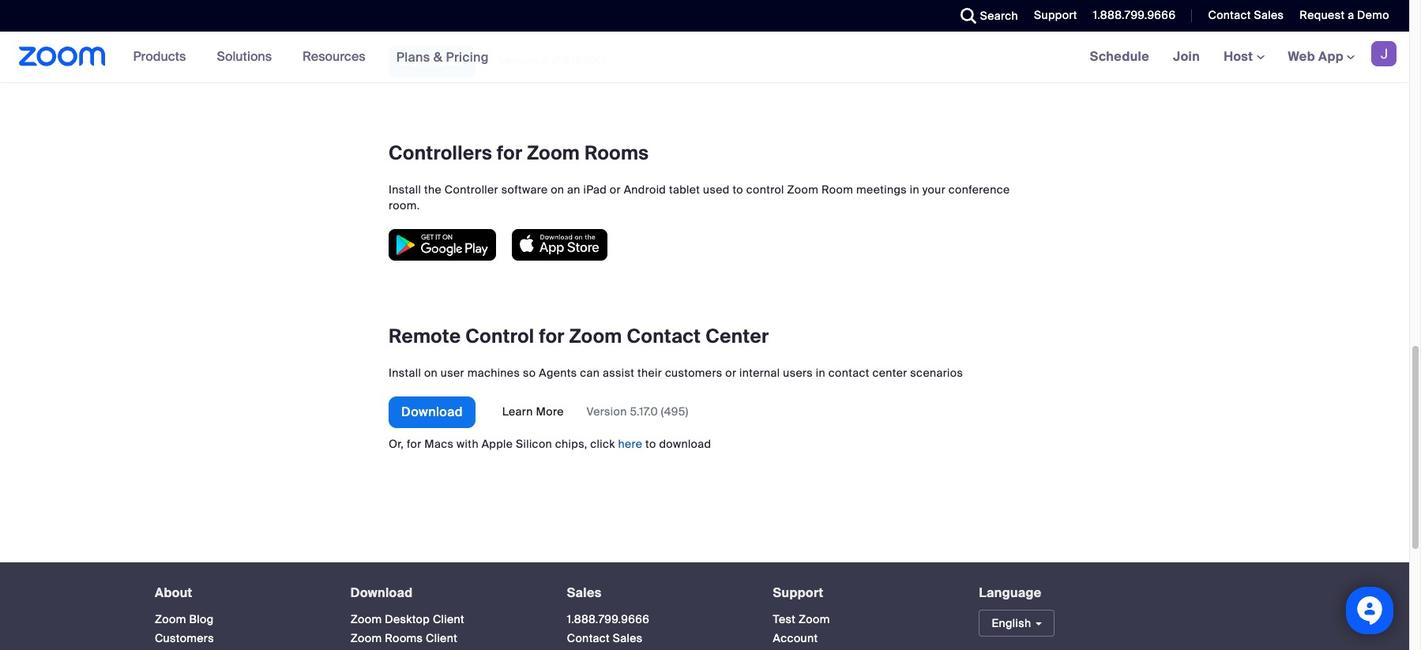 Task type: locate. For each thing, give the bounding box(es) containing it.
sales up host dropdown button
[[1254, 8, 1284, 22]]

for inside install the zoom rooms (mac) application to setup your conference room for one-touch meeting and calendar integration.
[[784, 0, 798, 14]]

0 horizontal spatial support
[[773, 585, 824, 601]]

support right search
[[1034, 8, 1078, 22]]

plans
[[396, 49, 430, 65]]

0 horizontal spatial your
[[662, 0, 685, 14]]

2 vertical spatial install
[[389, 366, 421, 380]]

2 vertical spatial contact
[[567, 631, 610, 645]]

test
[[773, 612, 796, 626]]

0 horizontal spatial 1.888.799.9666
[[567, 612, 650, 626]]

one-
[[801, 0, 827, 14]]

0 horizontal spatial rooms
[[385, 631, 423, 645]]

0 vertical spatial rooms
[[479, 0, 517, 14]]

download link up macs on the bottom of page
[[389, 397, 476, 428]]

english
[[992, 616, 1031, 630]]

web app button
[[1288, 48, 1355, 65]]

learn more link
[[499, 405, 567, 419]]

or right ipad
[[610, 183, 621, 197]]

2 horizontal spatial rooms
[[585, 141, 649, 165]]

1 vertical spatial 1.888.799.9666
[[567, 612, 650, 626]]

contact down '1.888.799.9666' link
[[567, 631, 610, 645]]

contact up install on user machines so agents can assist their customers or internal users in contact center scenarios
[[627, 324, 701, 349]]

or left internal
[[725, 366, 737, 380]]

so
[[523, 366, 536, 380]]

download link up desktop
[[351, 585, 413, 601]]

the inside install the zoom rooms (mac) application to setup your conference room for one-touch meeting and calendar integration.
[[424, 0, 442, 14]]

sales up '1.888.799.9666' link
[[567, 585, 602, 601]]

request
[[1300, 8, 1345, 22]]

install the zoom rooms (mac) application to setup your conference room for one-touch meeting and calendar integration.
[[389, 0, 978, 29]]

product information navigation
[[121, 32, 501, 83]]

to inside install the controller software on an ipad or android tablet used to control zoom room meetings in your conference room.
[[733, 183, 743, 197]]

support up test zoom link at the right of the page
[[773, 585, 824, 601]]

learn
[[502, 405, 533, 419]]

agents
[[539, 366, 577, 380]]

rooms left (mac)
[[479, 0, 517, 14]]

1 vertical spatial version
[[587, 405, 627, 419]]

0 vertical spatial on
[[551, 183, 564, 197]]

0 vertical spatial contact
[[1208, 8, 1251, 22]]

english button
[[979, 610, 1055, 637]]

application
[[552, 0, 612, 14]]

0 horizontal spatial contact
[[567, 631, 610, 645]]

install for remote control for zoom contact center
[[389, 366, 421, 380]]

the for zoom
[[424, 0, 442, 14]]

rooms inside install the zoom rooms (mac) application to setup your conference room for one-touch meeting and calendar integration.
[[479, 0, 517, 14]]

customers link
[[155, 631, 214, 645]]

rooms up ipad
[[585, 141, 649, 165]]

install inside install the controller software on an ipad or android tablet used to control zoom room meetings in your conference room.
[[389, 183, 421, 197]]

download link down integration.
[[389, 46, 476, 78]]

on left user
[[424, 366, 438, 380]]

1 vertical spatial conference
[[949, 183, 1010, 197]]

download link
[[389, 46, 476, 78], [389, 397, 476, 428], [351, 585, 413, 601]]

1 vertical spatial rooms
[[585, 141, 649, 165]]

meetings navigation
[[1078, 32, 1410, 83]]

on
[[551, 183, 564, 197], [424, 366, 438, 380]]

download up desktop
[[351, 585, 413, 601]]

zoom up "an"
[[527, 141, 580, 165]]

download for download link to the middle
[[401, 404, 463, 421]]

about
[[155, 585, 193, 601]]

your right meetings
[[923, 183, 946, 197]]

their
[[638, 366, 662, 380]]

1 vertical spatial sales
[[567, 585, 602, 601]]

1 vertical spatial install
[[389, 183, 421, 197]]

0 vertical spatial client
[[433, 612, 465, 626]]

users
[[783, 366, 813, 380]]

1 vertical spatial your
[[923, 183, 946, 197]]

sales down '1.888.799.9666' link
[[613, 631, 643, 645]]

conference inside install the zoom rooms (mac) application to setup your conference room for one-touch meeting and calendar integration.
[[688, 0, 750, 14]]

install inside install the zoom rooms (mac) application to setup your conference room for one-touch meeting and calendar integration.
[[389, 0, 421, 14]]

1 vertical spatial in
[[816, 366, 826, 380]]

remote
[[389, 324, 461, 349]]

0 horizontal spatial version
[[498, 54, 539, 68]]

0 vertical spatial in
[[910, 183, 920, 197]]

0 horizontal spatial conference
[[688, 0, 750, 14]]

center
[[706, 324, 769, 349]]

download up macs on the bottom of page
[[401, 404, 463, 421]]

0 vertical spatial to
[[615, 0, 626, 14]]

download down integration.
[[401, 53, 463, 70]]

rooms for the
[[479, 0, 517, 14]]

1 horizontal spatial in
[[910, 183, 920, 197]]

in right meetings
[[910, 183, 920, 197]]

contact
[[1208, 8, 1251, 22], [627, 324, 701, 349], [567, 631, 610, 645]]

0 vertical spatial 1.888.799.9666
[[1093, 8, 1176, 22]]

0 vertical spatial conference
[[688, 0, 750, 14]]

zoom up integration.
[[445, 0, 476, 14]]

1 horizontal spatial conference
[[949, 183, 1010, 197]]

tablet
[[669, 183, 700, 197]]

install down remote
[[389, 366, 421, 380]]

0 horizontal spatial sales
[[567, 585, 602, 601]]

for left one-
[[784, 0, 798, 14]]

install on user machines so agents can assist their customers or internal users in contact center scenarios
[[389, 366, 963, 380]]

1 horizontal spatial your
[[923, 183, 946, 197]]

customers
[[665, 366, 723, 380]]

download for top download link
[[401, 53, 463, 70]]

the down "controllers"
[[424, 183, 442, 197]]

version
[[498, 54, 539, 68], [587, 405, 627, 419]]

1.888.799.9666 for 1.888.799.9666
[[1093, 8, 1176, 22]]

sales inside 1.888.799.9666 contact sales
[[613, 631, 643, 645]]

1 vertical spatial the
[[424, 183, 442, 197]]

install the controller software on an ipad or android tablet used to control zoom room meetings in your conference room.
[[389, 183, 1010, 213]]

meeting
[[860, 0, 905, 14]]

integration.
[[389, 15, 450, 29]]

1 vertical spatial client
[[426, 631, 458, 645]]

zoom up 'can'
[[569, 324, 622, 349]]

1 vertical spatial support
[[773, 585, 824, 601]]

1 horizontal spatial version
[[587, 405, 627, 419]]

the up integration.
[[424, 0, 442, 14]]

0 horizontal spatial on
[[424, 366, 438, 380]]

plans & pricing link
[[396, 49, 489, 65], [396, 49, 489, 65]]

click
[[591, 437, 615, 451]]

setup
[[629, 0, 659, 14]]

2 vertical spatial rooms
[[385, 631, 423, 645]]

or,
[[389, 437, 404, 451]]

customers
[[155, 631, 214, 645]]

5.17.0
[[630, 405, 658, 419]]

2 install from the top
[[389, 183, 421, 197]]

account
[[773, 631, 818, 645]]

client
[[433, 612, 465, 626], [426, 631, 458, 645]]

1 horizontal spatial sales
[[613, 631, 643, 645]]

1 horizontal spatial to
[[646, 437, 656, 451]]

0 vertical spatial download
[[401, 53, 463, 70]]

to left 'setup'
[[615, 0, 626, 14]]

the inside install the controller software on an ipad or android tablet used to control zoom room meetings in your conference room.
[[424, 183, 442, 197]]

version left 5.17.6
[[498, 54, 539, 68]]

touch
[[827, 0, 857, 14]]

or, for macs with apple silicon chips, click here to download
[[389, 437, 711, 451]]

0 horizontal spatial in
[[816, 366, 826, 380]]

zoom logo image
[[19, 47, 106, 66]]

0 vertical spatial the
[[424, 0, 442, 14]]

client down "zoom desktop client" link
[[426, 631, 458, 645]]

can
[[580, 366, 600, 380]]

sales
[[1254, 8, 1284, 22], [567, 585, 602, 601], [613, 631, 643, 645]]

zoom up account
[[799, 612, 830, 626]]

1 install from the top
[[389, 0, 421, 14]]

2 horizontal spatial to
[[733, 183, 743, 197]]

2 vertical spatial sales
[[613, 631, 643, 645]]

3 install from the top
[[389, 366, 421, 380]]

demo
[[1358, 8, 1390, 22]]

0 vertical spatial version
[[498, 54, 539, 68]]

0 vertical spatial download link
[[389, 46, 476, 78]]

in right "users"
[[816, 366, 826, 380]]

0 horizontal spatial to
[[615, 0, 626, 14]]

1.888.799.9666 link
[[567, 612, 650, 626]]

your inside install the zoom rooms (mac) application to setup your conference room for one-touch meeting and calendar integration.
[[662, 0, 685, 14]]

1 vertical spatial download
[[401, 404, 463, 421]]

resources
[[303, 48, 366, 65]]

2 the from the top
[[424, 183, 442, 197]]

2 vertical spatial to
[[646, 437, 656, 451]]

controllers for zoom rooms
[[389, 141, 649, 165]]

to right used
[[733, 183, 743, 197]]

1 horizontal spatial rooms
[[479, 0, 517, 14]]

rooms for for
[[585, 141, 649, 165]]

client right desktop
[[433, 612, 465, 626]]

your right 'setup'
[[662, 0, 685, 14]]

zoom blog link
[[155, 612, 214, 626]]

banner
[[0, 32, 1410, 83]]

download
[[401, 53, 463, 70], [401, 404, 463, 421], [351, 585, 413, 601]]

your
[[662, 0, 685, 14], [923, 183, 946, 197]]

1 horizontal spatial 1.888.799.9666
[[1093, 8, 1176, 22]]

meetings
[[857, 183, 907, 197]]

1 horizontal spatial contact
[[627, 324, 701, 349]]

profile picture image
[[1372, 41, 1397, 66]]

contact inside 1.888.799.9666 contact sales
[[567, 631, 610, 645]]

1 horizontal spatial on
[[551, 183, 564, 197]]

the
[[424, 0, 442, 14], [424, 183, 442, 197]]

test zoom link
[[773, 612, 830, 626]]

install up the room. at the top
[[389, 183, 421, 197]]

for right or,
[[407, 437, 422, 451]]

0 vertical spatial your
[[662, 0, 685, 14]]

1 horizontal spatial support
[[1034, 8, 1078, 22]]

install for controllers for zoom rooms
[[389, 183, 421, 197]]

rooms inside the zoom desktop client zoom rooms client
[[385, 631, 423, 645]]

1 vertical spatial contact
[[627, 324, 701, 349]]

for up agents on the left of page
[[539, 324, 565, 349]]

1 vertical spatial or
[[725, 366, 737, 380]]

0 vertical spatial sales
[[1254, 8, 1284, 22]]

version up "click"
[[587, 405, 627, 419]]

2 horizontal spatial contact
[[1208, 8, 1251, 22]]

products button
[[133, 32, 193, 82]]

language
[[979, 585, 1042, 601]]

1.888.799.9666 down the "sales" link at the left bottom
[[567, 612, 650, 626]]

1.888.799.9666 up schedule
[[1093, 8, 1176, 22]]

0 vertical spatial or
[[610, 183, 621, 197]]

chips,
[[555, 437, 588, 451]]

1 vertical spatial to
[[733, 183, 743, 197]]

0 horizontal spatial or
[[610, 183, 621, 197]]

rooms down desktop
[[385, 631, 423, 645]]

to right the here
[[646, 437, 656, 451]]

1 the from the top
[[424, 0, 442, 14]]

2 vertical spatial download link
[[351, 585, 413, 601]]

0 vertical spatial install
[[389, 0, 421, 14]]

version 5.17.0 (495)
[[587, 405, 689, 419]]

room
[[753, 0, 781, 14]]

install up integration.
[[389, 0, 421, 14]]

for
[[784, 0, 798, 14], [497, 141, 523, 165], [539, 324, 565, 349], [407, 437, 422, 451]]

on left "an"
[[551, 183, 564, 197]]

contact up "host"
[[1208, 8, 1251, 22]]

contact sales link
[[1197, 0, 1288, 32], [1208, 8, 1284, 22], [567, 631, 643, 645]]

zoom left room
[[787, 183, 819, 197]]

1 horizontal spatial or
[[725, 366, 737, 380]]

0 vertical spatial support
[[1034, 8, 1078, 22]]

zoom up customers
[[155, 612, 186, 626]]

assist
[[603, 366, 635, 380]]

app
[[1319, 48, 1344, 65]]



Task type: vqa. For each thing, say whether or not it's contained in the screenshot.
user
yes



Task type: describe. For each thing, give the bounding box(es) containing it.
pricing
[[446, 49, 489, 65]]

center
[[873, 366, 908, 380]]

apple
[[482, 437, 513, 451]]

blog
[[189, 612, 214, 626]]

solutions button
[[217, 32, 279, 82]]

get controllers for zoom rooms on google play image
[[397, 234, 488, 257]]

(495)
[[661, 405, 689, 419]]

2 vertical spatial download
[[351, 585, 413, 601]]

silicon
[[516, 437, 552, 451]]

version 5.17.6 (5507)
[[495, 54, 606, 68]]

room
[[822, 183, 854, 197]]

download
[[659, 437, 711, 451]]

ipad
[[584, 183, 607, 197]]

more
[[536, 405, 564, 419]]

1 vertical spatial download link
[[389, 397, 476, 428]]

1.888.799.9666 for 1.888.799.9666 contact sales
[[567, 612, 650, 626]]

&
[[434, 49, 443, 65]]

search
[[980, 9, 1018, 23]]

user
[[441, 366, 465, 380]]

products
[[133, 48, 186, 65]]

your inside install the controller software on an ipad or android tablet used to control zoom room meetings in your conference room.
[[923, 183, 946, 197]]

on inside install the controller software on an ipad or android tablet used to control zoom room meetings in your conference room.
[[551, 183, 564, 197]]

zoom desktop client link
[[351, 612, 465, 626]]

test zoom account
[[773, 612, 830, 645]]

about link
[[155, 585, 193, 601]]

banner containing products
[[0, 32, 1410, 83]]

scenarios
[[910, 366, 963, 380]]

plans & pricing
[[396, 49, 489, 65]]

resources button
[[303, 32, 373, 82]]

and
[[908, 0, 928, 14]]

android
[[624, 183, 666, 197]]

a
[[1348, 8, 1355, 22]]

conference inside install the controller software on an ipad or android tablet used to control zoom room meetings in your conference room.
[[949, 183, 1010, 197]]

zoom desktop client zoom rooms client
[[351, 612, 465, 645]]

host
[[1224, 48, 1257, 65]]

control
[[746, 183, 784, 197]]

join link
[[1161, 32, 1212, 82]]

contact sales
[[1208, 8, 1284, 22]]

zoom inside install the controller software on an ipad or android tablet used to control zoom room meetings in your conference room.
[[787, 183, 819, 197]]

zoom blog customers
[[155, 612, 214, 645]]

request a demo
[[1300, 8, 1390, 22]]

host button
[[1224, 48, 1265, 65]]

version for version 5.17.6 (5507)
[[498, 54, 539, 68]]

(mac)
[[520, 0, 549, 14]]

schedule link
[[1078, 32, 1161, 82]]

remote control for zoom contact center
[[389, 324, 769, 349]]

search button
[[949, 0, 1022, 32]]

sales link
[[567, 585, 602, 601]]

here
[[618, 437, 643, 451]]

join
[[1173, 48, 1200, 65]]

zoom inside zoom blog customers
[[155, 612, 186, 626]]

download controllers for zoom rooms on the app store image
[[520, 235, 600, 255]]

1.888.799.9666 contact sales
[[567, 612, 650, 645]]

calendar
[[931, 0, 978, 14]]

with
[[457, 437, 479, 451]]

controller
[[445, 183, 499, 197]]

internal
[[740, 366, 780, 380]]

macs
[[425, 437, 454, 451]]

learn more
[[499, 405, 567, 419]]

here link
[[618, 437, 643, 451]]

contact
[[829, 366, 870, 380]]

zoom rooms client link
[[351, 631, 458, 645]]

controllers
[[389, 141, 492, 165]]

an
[[567, 183, 581, 197]]

(5507)
[[573, 54, 606, 68]]

version for version 5.17.0 (495)
[[587, 405, 627, 419]]

software
[[502, 183, 548, 197]]

desktop
[[385, 612, 430, 626]]

zoom inside install the zoom rooms (mac) application to setup your conference room for one-touch meeting and calendar integration.
[[445, 0, 476, 14]]

zoom down "zoom desktop client" link
[[351, 631, 382, 645]]

schedule
[[1090, 48, 1150, 65]]

in inside install the controller software on an ipad or android tablet used to control zoom room meetings in your conference room.
[[910, 183, 920, 197]]

room.
[[389, 199, 420, 213]]

to inside install the zoom rooms (mac) application to setup your conference room for one-touch meeting and calendar integration.
[[615, 0, 626, 14]]

used
[[703, 183, 730, 197]]

the for controller
[[424, 183, 442, 197]]

zoom left desktop
[[351, 612, 382, 626]]

web
[[1288, 48, 1316, 65]]

2 horizontal spatial sales
[[1254, 8, 1284, 22]]

account link
[[773, 631, 818, 645]]

control
[[466, 324, 535, 349]]

solutions
[[217, 48, 272, 65]]

for up software
[[497, 141, 523, 165]]

or inside install the controller software on an ipad or android tablet used to control zoom room meetings in your conference room.
[[610, 183, 621, 197]]

web app
[[1288, 48, 1344, 65]]

zoom inside test zoom account
[[799, 612, 830, 626]]

1 vertical spatial on
[[424, 366, 438, 380]]



